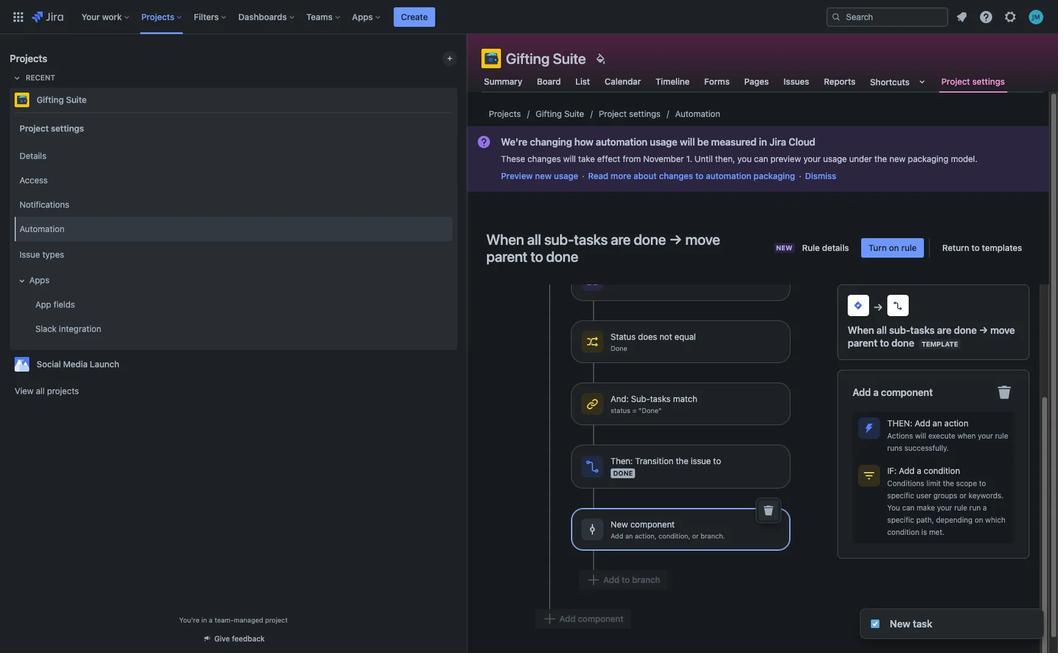 Task type: locate. For each thing, give the bounding box(es) containing it.
gifting up board
[[506, 50, 550, 67]]

you're in a team-managed project
[[179, 616, 288, 624]]

in left jira
[[759, 137, 767, 148]]

the inside the if: add a condition conditions limit the scope to specific user groups or keywords. you can make your rule run a specific path, depending on which condition is met.
[[943, 479, 954, 488]]

0 vertical spatial will
[[680, 137, 695, 148]]

1 horizontal spatial when all sub-tasks are done → move parent to done
[[848, 325, 1015, 349]]

2 vertical spatial the
[[943, 479, 954, 488]]

0 horizontal spatial can
[[754, 154, 768, 164]]

2 vertical spatial suite
[[564, 109, 584, 119]]

2 vertical spatial will
[[915, 432, 927, 441]]

runs
[[888, 444, 903, 453]]

social media launch
[[37, 359, 119, 369]]

project for project settings link
[[599, 109, 627, 119]]

1 vertical spatial done
[[613, 469, 633, 477]]

tasks up template
[[910, 325, 935, 336]]

equal
[[675, 332, 696, 342]]

component up 'action,'
[[631, 519, 675, 530]]

projects up recent
[[10, 53, 47, 64]]

project
[[942, 76, 970, 87], [599, 109, 627, 119], [20, 123, 49, 133]]

project up details at top left
[[20, 123, 49, 133]]

1 horizontal spatial or
[[960, 491, 967, 500]]

Search field
[[827, 7, 949, 27]]

2 horizontal spatial tasks
[[910, 325, 935, 336]]

gifting up changing
[[536, 109, 562, 119]]

1 horizontal spatial all
[[527, 231, 541, 248]]

done down 'then:'
[[613, 469, 633, 477]]

are up for: at the right top
[[611, 231, 631, 248]]

in right the you're
[[201, 616, 207, 624]]

1 horizontal spatial →
[[979, 325, 988, 336]]

add
[[853, 387, 871, 398], [915, 418, 931, 429], [899, 466, 915, 476], [611, 532, 623, 540]]

add to starred image
[[454, 93, 468, 107]]

banner
[[0, 0, 1058, 34]]

delete image
[[761, 316, 776, 330], [761, 378, 776, 392], [761, 440, 776, 455], [761, 503, 776, 518]]

move
[[685, 231, 720, 248], [990, 325, 1015, 336]]

0 horizontal spatial when all sub-tasks are done → move parent to done
[[486, 231, 720, 265]]

1 horizontal spatial on
[[975, 516, 983, 525]]

1 horizontal spatial when
[[848, 325, 874, 336]]

1 vertical spatial will
[[563, 154, 576, 164]]

social
[[37, 359, 61, 369]]

2 vertical spatial tasks
[[650, 394, 671, 404]]

gifting suite link up changing
[[536, 107, 584, 121]]

0 vertical spatial specific
[[888, 491, 914, 500]]

0 vertical spatial move
[[685, 231, 720, 248]]

summary
[[484, 76, 522, 87]]

0 horizontal spatial automation
[[596, 137, 648, 148]]

1 vertical spatial rule
[[995, 432, 1008, 441]]

=
[[632, 407, 637, 415]]

2 duplicate image from the top
[[741, 378, 755, 392]]

and:
[[611, 394, 629, 404]]

depending
[[936, 516, 973, 525]]

add inside the if: add a condition conditions limit the scope to specific user groups or keywords. you can make your rule run a specific path, depending on which condition is met.
[[899, 466, 915, 476]]

then: transition the issue to done
[[611, 456, 721, 477]]

1 group from the top
[[12, 112, 452, 349]]

1 horizontal spatial packaging
[[908, 154, 949, 164]]

create project image
[[445, 54, 455, 63]]

2 specific from the top
[[888, 516, 914, 525]]

when all sub-tasks are done → move parent to done for template
[[848, 325, 1015, 349]]

cloud
[[789, 137, 816, 148]]

packaging
[[908, 154, 949, 164], [754, 171, 795, 181]]

parent
[[486, 248, 528, 265], [848, 338, 878, 349]]

scope
[[956, 479, 977, 488]]

0 vertical spatial gifting suite
[[506, 50, 586, 67]]

create button
[[394, 7, 435, 27]]

0 horizontal spatial sub-
[[544, 231, 574, 248]]

tasks for template
[[910, 325, 935, 336]]

about
[[634, 171, 657, 181]]

projects up we're
[[489, 109, 521, 119]]

all for template
[[877, 325, 887, 336]]

1 horizontal spatial in
[[759, 137, 767, 148]]

issue types
[[20, 249, 64, 259]]

0 vertical spatial your
[[804, 154, 821, 164]]

are for template
[[937, 325, 952, 336]]

automation inside group
[[20, 223, 65, 234]]

group
[[12, 112, 452, 349], [12, 140, 452, 345]]

1 delete image from the top
[[761, 316, 776, 330]]

tasks for new
[[574, 231, 608, 248]]

usage
[[650, 137, 678, 148], [823, 154, 847, 164], [554, 171, 578, 181]]

rule up the depending
[[954, 504, 968, 513]]

you're
[[179, 616, 200, 624]]

usage inside button
[[554, 171, 578, 181]]

automation down then,
[[706, 171, 751, 181]]

1 vertical spatial settings
[[629, 109, 661, 119]]

1 vertical spatial duplicate image
[[741, 378, 755, 392]]

0 vertical spatial parent
[[486, 248, 528, 265]]

1 vertical spatial new
[[535, 171, 552, 181]]

be
[[697, 137, 709, 148]]

changes
[[528, 154, 561, 164], [659, 171, 693, 181]]

will for actions
[[915, 432, 927, 441]]

0 vertical spatial duplicate image
[[741, 316, 755, 330]]

media
[[63, 359, 88, 369]]

your inside the if: add a condition conditions limit the scope to specific user groups or keywords. you can make your rule run a specific path, depending on which condition is met.
[[937, 504, 952, 513]]

projects button
[[138, 7, 187, 27]]

condition up the limit
[[924, 466, 960, 476]]

new inside preview new usage button
[[535, 171, 552, 181]]

1 vertical spatial apps
[[29, 275, 50, 285]]

changes down november
[[659, 171, 693, 181]]

2 vertical spatial gifting suite
[[536, 109, 584, 119]]

new left rule
[[776, 244, 793, 252]]

apps inside dropdown button
[[352, 11, 373, 22]]

project down calendar "link"
[[599, 109, 627, 119]]

0 horizontal spatial all
[[36, 386, 45, 396]]

status
[[611, 407, 630, 415]]

1 vertical spatial automation
[[20, 223, 65, 234]]

task
[[913, 619, 933, 630]]

new right under
[[890, 154, 906, 164]]

0 horizontal spatial apps
[[29, 275, 50, 285]]

teams
[[306, 11, 333, 22]]

0 vertical spatial settings
[[972, 76, 1005, 87]]

1 vertical spatial in
[[201, 616, 207, 624]]

project
[[265, 616, 288, 624]]

0 horizontal spatial new
[[535, 171, 552, 181]]

your right when
[[978, 432, 993, 441]]

2 vertical spatial rule
[[954, 504, 968, 513]]

usage up "dismiss"
[[823, 154, 847, 164]]

1 vertical spatial when all sub-tasks are done → move parent to done
[[848, 325, 1015, 349]]

preview
[[771, 154, 801, 164]]

details
[[822, 243, 849, 253]]

automation up be
[[675, 109, 720, 119]]

on down 'run'
[[975, 516, 983, 525]]

1 horizontal spatial sub-
[[889, 325, 910, 336]]

project right shortcuts dropdown button
[[942, 76, 970, 87]]

1 vertical spatial suite
[[66, 94, 87, 105]]

action
[[945, 418, 969, 429]]

or left branch.
[[692, 532, 699, 540]]

projects
[[47, 386, 79, 396]]

automation for project settings
[[675, 109, 720, 119]]

timeline
[[656, 76, 690, 87]]

0 vertical spatial in
[[759, 137, 767, 148]]

rule inside button
[[901, 243, 917, 253]]

new right preview at the top of the page
[[535, 171, 552, 181]]

automation link down access link
[[15, 217, 452, 241]]

automation up from
[[596, 137, 648, 148]]

your up "dismiss"
[[804, 154, 821, 164]]

2 horizontal spatial your
[[978, 432, 993, 441]]

a
[[873, 387, 879, 398], [917, 466, 922, 476], [983, 504, 987, 513], [209, 616, 213, 624]]

set background color image
[[593, 51, 608, 66]]

2 horizontal spatial settings
[[972, 76, 1005, 87]]

0 horizontal spatial packaging
[[754, 171, 795, 181]]

1 vertical spatial automation
[[706, 171, 751, 181]]

tasks up branch icon
[[574, 231, 608, 248]]

gifting suite link up "details" link
[[10, 88, 452, 112]]

issue
[[20, 249, 40, 259]]

for: parent button
[[571, 258, 791, 301]]

apps right teams dropdown button
[[352, 11, 373, 22]]

0 horizontal spatial move
[[685, 231, 720, 248]]

1 vertical spatial move
[[990, 325, 1015, 336]]

add inside then: add an action actions will execute when your rule runs successfully.
[[915, 418, 931, 429]]

automation link up be
[[675, 107, 720, 121]]

or inside the if: add a condition conditions limit the scope to specific user groups or keywords. you can make your rule run a specific path, depending on which condition is met.
[[960, 491, 967, 500]]

1 horizontal spatial project settings
[[599, 109, 661, 119]]

an up execute
[[933, 418, 942, 429]]

1 vertical spatial on
[[975, 516, 983, 525]]

0 vertical spatial all
[[527, 231, 541, 248]]

apps up app in the left top of the page
[[29, 275, 50, 285]]

changes inside button
[[659, 171, 693, 181]]

on inside the if: add a condition conditions limit the scope to specific user groups or keywords. you can make your rule run a specific path, depending on which condition is met.
[[975, 516, 983, 525]]

condition left is
[[888, 528, 920, 537]]

1 vertical spatial usage
[[823, 154, 847, 164]]

dismiss button
[[805, 170, 837, 182]]

help image
[[979, 9, 994, 24]]

delete image for status does not equal
[[761, 316, 776, 330]]

add a component
[[853, 387, 933, 398]]

2 delete image from the top
[[761, 378, 776, 392]]

duplicate image for status does not equal
[[741, 316, 755, 330]]

0 vertical spatial component
[[881, 387, 933, 398]]

component inside the new component add an action, condition, or branch.
[[631, 519, 675, 530]]

0 vertical spatial usage
[[650, 137, 678, 148]]

tasks up "done"
[[650, 394, 671, 404]]

1 vertical spatial are
[[937, 325, 952, 336]]

parent for new
[[486, 248, 528, 265]]

move for new
[[685, 231, 720, 248]]

specific down you
[[888, 516, 914, 525]]

these
[[501, 154, 525, 164]]

issue
[[691, 456, 711, 466]]

2 horizontal spatial projects
[[489, 109, 521, 119]]

shortcuts button
[[868, 71, 932, 93]]

sidebar navigation image
[[454, 49, 480, 73]]

changes up 'preview new usage'
[[528, 154, 561, 164]]

your profile and settings image
[[1029, 9, 1044, 24]]

1 vertical spatial component
[[631, 519, 675, 530]]

then:
[[611, 456, 633, 466]]

will inside then: add an action actions will execute when your rule runs successfully.
[[915, 432, 927, 441]]

gifting suite down recent
[[37, 94, 87, 105]]

read more about changes to automation packaging button
[[588, 170, 795, 182]]

1 vertical spatial condition
[[888, 528, 920, 537]]

the
[[875, 154, 887, 164], [676, 456, 689, 466], [943, 479, 954, 488]]

packaging inside we're changing how automation usage will be measured in jira cloud these changes will take effect from november 1. until then, you can preview your usage under the new packaging model.
[[908, 154, 949, 164]]

0 vertical spatial automation
[[596, 137, 648, 148]]

0 vertical spatial sub-
[[544, 231, 574, 248]]

specific down conditions
[[888, 491, 914, 500]]

automation down notifications
[[20, 223, 65, 234]]

when for new
[[486, 231, 524, 248]]

all for new
[[527, 231, 541, 248]]

the up groups
[[943, 479, 954, 488]]

1 horizontal spatial your
[[937, 504, 952, 513]]

dashboards button
[[235, 7, 299, 27]]

packaging down the preview
[[754, 171, 795, 181]]

condition image
[[585, 334, 600, 349]]

0 vertical spatial project settings
[[942, 76, 1005, 87]]

appswitcher icon image
[[11, 9, 26, 24]]

automation inside button
[[706, 171, 751, 181]]

2 vertical spatial project
[[20, 123, 49, 133]]

2 vertical spatial gifting
[[536, 109, 562, 119]]

until
[[695, 154, 713, 164]]

gifting
[[506, 50, 550, 67], [37, 94, 64, 105], [536, 109, 562, 119]]

0 vertical spatial an
[[933, 418, 942, 429]]

group containing project settings
[[12, 112, 452, 349]]

gifting suite up changing
[[536, 109, 584, 119]]

1 horizontal spatial automation
[[706, 171, 751, 181]]

expand image
[[15, 274, 29, 288]]

1 horizontal spatial new
[[890, 154, 906, 164]]

settings image
[[1003, 9, 1018, 24]]

rule right when
[[995, 432, 1008, 441]]

to inside then: transition the issue to done
[[713, 456, 721, 466]]

turn on rule
[[869, 243, 917, 253]]

1 vertical spatial an
[[625, 532, 633, 540]]

0 horizontal spatial on
[[889, 243, 899, 253]]

__new__component image
[[585, 522, 600, 537]]

usage down take
[[554, 171, 578, 181]]

preview new usage
[[501, 171, 578, 181]]

an
[[933, 418, 942, 429], [625, 532, 633, 540]]

action,
[[635, 532, 657, 540]]

will up successfully.
[[915, 432, 927, 441]]

will left take
[[563, 154, 576, 164]]

create
[[401, 11, 428, 22]]

0 vertical spatial projects
[[141, 11, 174, 22]]

new right __new__component icon
[[611, 519, 628, 530]]

0 vertical spatial changes
[[528, 154, 561, 164]]

collapse recent projects image
[[10, 71, 24, 85]]

turn
[[869, 243, 887, 253]]

2 vertical spatial usage
[[554, 171, 578, 181]]

banner containing your work
[[0, 0, 1058, 34]]

when
[[958, 432, 976, 441]]

done down status
[[611, 344, 627, 352]]

0 vertical spatial new
[[776, 244, 793, 252]]

2 horizontal spatial project settings
[[942, 76, 1005, 87]]

on
[[889, 243, 899, 253], [975, 516, 983, 525]]

→
[[669, 231, 682, 248], [979, 325, 988, 336]]

does
[[638, 332, 657, 342]]

are up template
[[937, 325, 952, 336]]

3 duplicate image from the top
[[741, 440, 755, 455]]

status does not equal done
[[611, 332, 696, 352]]

are for new
[[611, 231, 631, 248]]

packaging left model.
[[908, 154, 949, 164]]

delete image
[[995, 383, 1014, 402]]

an left 'action,'
[[625, 532, 633, 540]]

automation inside we're changing how automation usage will be measured in jira cloud these changes will take effect from november 1. until then, you can preview your usage under the new packaging model.
[[596, 137, 648, 148]]

1 vertical spatial packaging
[[754, 171, 795, 181]]

in inside we're changing how automation usage will be measured in jira cloud these changes will take effect from november 1. until then, you can preview your usage under the new packaging model.
[[759, 137, 767, 148]]

successfully.
[[905, 444, 949, 453]]

or down scope
[[960, 491, 967, 500]]

keywords.
[[969, 491, 1004, 500]]

automation link
[[675, 107, 720, 121], [15, 217, 452, 241]]

packaging inside button
[[754, 171, 795, 181]]

1 vertical spatial all
[[877, 325, 887, 336]]

new inside the new component add an action, condition, or branch.
[[611, 519, 628, 530]]

jira image
[[32, 9, 63, 24], [32, 9, 63, 24]]

0 vertical spatial tasks
[[574, 231, 608, 248]]

automation
[[675, 109, 720, 119], [20, 223, 65, 234]]

1 vertical spatial automation link
[[15, 217, 452, 241]]

1 duplicate image from the top
[[741, 316, 755, 330]]

read more about changes to automation packaging
[[588, 171, 795, 181]]

gifting suite up board
[[506, 50, 586, 67]]

0 horizontal spatial automation link
[[15, 217, 452, 241]]

gifting down recent
[[37, 94, 64, 105]]

0 vertical spatial on
[[889, 243, 899, 253]]

1 horizontal spatial projects
[[141, 11, 174, 22]]

your inside we're changing how automation usage will be measured in jira cloud these changes will take effect from november 1. until then, you can preview your usage under the new packaging model.
[[804, 154, 821, 164]]

can inside the if: add a condition conditions limit the scope to specific user groups or keywords. you can make your rule run a specific path, depending on which condition is met.
[[902, 504, 915, 513]]

→ for template
[[979, 325, 988, 336]]

1 horizontal spatial changes
[[659, 171, 693, 181]]

will left be
[[680, 137, 695, 148]]

1 vertical spatial gifting suite
[[37, 94, 87, 105]]

1 horizontal spatial automation
[[675, 109, 720, 119]]

managed
[[234, 616, 263, 624]]

types
[[42, 249, 64, 259]]

usage up november
[[650, 137, 678, 148]]

templates
[[982, 243, 1022, 253]]

the left issue on the right bottom of page
[[676, 456, 689, 466]]

2 vertical spatial settings
[[51, 123, 84, 133]]

when all sub-tasks are done → move parent to done for new
[[486, 231, 720, 265]]

0 vertical spatial project
[[942, 76, 970, 87]]

component up then: on the right bottom
[[881, 387, 933, 398]]

give feedback
[[214, 635, 265, 644]]

0 horizontal spatial project
[[20, 123, 49, 133]]

new
[[890, 154, 906, 164], [535, 171, 552, 181]]

projects right work
[[141, 11, 174, 22]]

2 horizontal spatial new
[[890, 619, 911, 630]]

projects inside 'popup button'
[[141, 11, 174, 22]]

duplicate image
[[741, 316, 755, 330], [741, 378, 755, 392], [741, 440, 755, 455]]

3 delete image from the top
[[761, 440, 776, 455]]

rule right turn
[[901, 243, 917, 253]]

2 group from the top
[[12, 140, 452, 345]]

new inside new task button
[[890, 619, 911, 630]]

notifications link
[[15, 193, 452, 217]]

project inside group
[[20, 123, 49, 133]]

issues link
[[781, 71, 812, 93]]

notifications image
[[955, 9, 969, 24]]

0 horizontal spatial when
[[486, 231, 524, 248]]

0 horizontal spatial component
[[631, 519, 675, 530]]

done inside status does not equal done
[[611, 344, 627, 352]]

your inside then: add an action actions will execute when your rule runs successfully.
[[978, 432, 993, 441]]

your down groups
[[937, 504, 952, 513]]

search image
[[832, 12, 841, 22]]

projects for projects 'link'
[[489, 109, 521, 119]]

then,
[[715, 154, 735, 164]]

0 vertical spatial apps
[[352, 11, 373, 22]]

new left task
[[890, 619, 911, 630]]

notifications
[[20, 199, 69, 209]]

1 vertical spatial →
[[979, 325, 988, 336]]

the right under
[[875, 154, 887, 164]]

run
[[970, 504, 981, 513]]

parent for template
[[848, 338, 878, 349]]

tasks
[[574, 231, 608, 248], [910, 325, 935, 336], [650, 394, 671, 404]]

add to starred image
[[454, 357, 468, 372]]

1 vertical spatial changes
[[659, 171, 693, 181]]

on right turn
[[889, 243, 899, 253]]

tab list
[[474, 71, 1051, 93]]

1 horizontal spatial project
[[599, 109, 627, 119]]



Task type: vqa. For each thing, say whether or not it's contained in the screenshot.
the top Projects
yes



Task type: describe. For each thing, give the bounding box(es) containing it.
changes inside we're changing how automation usage will be measured in jira cloud these changes will take effect from november 1. until then, you can preview your usage under the new packaging model.
[[528, 154, 561, 164]]

issue types link
[[15, 241, 452, 268]]

0 vertical spatial suite
[[553, 50, 586, 67]]

new inside we're changing how automation usage will be measured in jira cloud these changes will take effect from november 1. until then, you can preview your usage under the new packaging model.
[[890, 154, 906, 164]]

summary link
[[482, 71, 525, 93]]

pages link
[[742, 71, 772, 93]]

0 horizontal spatial gifting suite link
[[10, 88, 452, 112]]

match
[[673, 394, 697, 404]]

new for new component add an action, condition, or branch.
[[611, 519, 628, 530]]

1 horizontal spatial component
[[881, 387, 933, 398]]

1 specific from the top
[[888, 491, 914, 500]]

the inside we're changing how automation usage will be measured in jira cloud these changes will take effect from november 1. until then, you can preview your usage under the new packaging model.
[[875, 154, 887, 164]]

to inside the if: add a condition conditions limit the scope to specific user groups or keywords. you can make your rule run a specific path, depending on which condition is met.
[[979, 479, 986, 488]]

return to templates
[[943, 243, 1022, 253]]

timeline link
[[653, 71, 692, 93]]

for: parent
[[611, 273, 654, 284]]

view all projects
[[15, 386, 79, 396]]

0 horizontal spatial will
[[563, 154, 576, 164]]

apps inside button
[[29, 275, 50, 285]]

read
[[588, 171, 609, 181]]

duplicate image for and: sub-tasks match
[[741, 378, 755, 392]]

calendar link
[[602, 71, 644, 93]]

tab list containing summary
[[474, 71, 1051, 93]]

2 vertical spatial project settings
[[20, 123, 84, 133]]

shortcuts
[[870, 77, 910, 87]]

turn on rule button
[[861, 238, 924, 258]]

delete image for and: sub-tasks match
[[761, 378, 776, 392]]

project settings link
[[599, 107, 661, 121]]

1 vertical spatial project settings
[[599, 109, 661, 119]]

groups
[[934, 491, 958, 500]]

group containing details
[[12, 140, 452, 345]]

if:
[[888, 466, 897, 476]]

1 horizontal spatial usage
[[650, 137, 678, 148]]

template
[[922, 340, 958, 348]]

"done"
[[639, 407, 662, 415]]

automation link for project settings
[[675, 107, 720, 121]]

apps button
[[349, 7, 385, 27]]

→ for new
[[669, 231, 682, 248]]

met.
[[929, 528, 945, 537]]

filters
[[194, 11, 219, 22]]

view all projects link
[[10, 380, 457, 402]]

project for group containing project settings
[[20, 123, 49, 133]]

move for template
[[990, 325, 1015, 336]]

slack
[[35, 323, 57, 334]]

dismiss
[[805, 171, 837, 181]]

sub- for new
[[544, 231, 574, 248]]

branch image
[[585, 272, 600, 287]]

0 horizontal spatial condition
[[888, 528, 920, 537]]

sub-
[[631, 394, 650, 404]]

action image
[[585, 459, 600, 474]]

teams button
[[303, 7, 345, 27]]

then:
[[888, 418, 913, 429]]

app fields link
[[22, 293, 452, 317]]

sub- for template
[[889, 325, 910, 336]]

for:
[[611, 273, 626, 284]]

dashboards
[[238, 11, 287, 22]]

your work button
[[78, 7, 134, 27]]

model.
[[951, 154, 978, 164]]

1 horizontal spatial gifting suite link
[[536, 107, 584, 121]]

project inside tab list
[[942, 76, 970, 87]]

measured
[[711, 137, 757, 148]]

the inside then: transition the issue to done
[[676, 456, 689, 466]]

rule inside the if: add a condition conditions limit the scope to specific user groups or keywords. you can make your rule run a specific path, depending on which condition is met.
[[954, 504, 968, 513]]

take
[[578, 154, 595, 164]]

done inside then: transition the issue to done
[[613, 469, 633, 477]]

new for new
[[776, 244, 793, 252]]

1 vertical spatial projects
[[10, 53, 47, 64]]

add inside the new component add an action, condition, or branch.
[[611, 532, 623, 540]]

fields
[[54, 299, 75, 309]]

status
[[611, 332, 636, 342]]

automation for notifications
[[20, 223, 65, 234]]

can inside we're changing how automation usage will be measured in jira cloud these changes will take effect from november 1. until then, you can preview your usage under the new packaging model.
[[754, 154, 768, 164]]

1.
[[686, 154, 692, 164]]

1 horizontal spatial condition
[[924, 466, 960, 476]]

board
[[537, 76, 561, 87]]

branch.
[[701, 532, 725, 540]]

recent
[[26, 73, 55, 82]]

we're
[[501, 137, 528, 148]]

issues
[[784, 76, 809, 87]]

will for usage
[[680, 137, 695, 148]]

tasks inside and: sub-tasks match status = "done"
[[650, 394, 671, 404]]

return to templates button
[[935, 238, 1030, 258]]

integration
[[59, 323, 101, 334]]

preview
[[501, 171, 533, 181]]

an inside then: add an action actions will execute when your rule runs successfully.
[[933, 418, 942, 429]]

more
[[611, 171, 631, 181]]

you
[[738, 154, 752, 164]]

jira
[[770, 137, 786, 148]]

all inside view all projects link
[[36, 386, 45, 396]]

delete image for then: transition the issue to
[[761, 440, 776, 455]]

or inside the new component add an action, condition, or branch.
[[692, 532, 699, 540]]

rule
[[802, 243, 820, 253]]

an inside the new component add an action, condition, or branch.
[[625, 532, 633, 540]]

0 horizontal spatial in
[[201, 616, 207, 624]]

rule details
[[802, 243, 849, 253]]

return
[[943, 243, 970, 253]]

list
[[576, 76, 590, 87]]

4 delete image from the top
[[761, 503, 776, 518]]

0 vertical spatial gifting
[[506, 50, 550, 67]]

primary element
[[7, 0, 827, 34]]

duplicate image for then: transition the issue to
[[741, 440, 755, 455]]

1 vertical spatial gifting
[[37, 94, 64, 105]]

from
[[623, 154, 641, 164]]

details link
[[15, 144, 452, 168]]

actions
[[888, 432, 913, 441]]

task icon image
[[871, 619, 880, 629]]

condition image
[[585, 397, 600, 411]]

not
[[660, 332, 672, 342]]

preview new usage button
[[501, 170, 578, 182]]

1 horizontal spatial settings
[[629, 109, 661, 119]]

feedback
[[232, 635, 265, 644]]

list link
[[573, 71, 593, 93]]

automation link for notifications
[[15, 217, 452, 241]]

new task
[[890, 619, 933, 630]]

and: sub-tasks match status = "done"
[[611, 394, 697, 415]]

on inside button
[[889, 243, 899, 253]]

your work
[[82, 11, 122, 22]]

limit
[[927, 479, 941, 488]]

reports
[[824, 76, 856, 87]]

if: add a condition conditions limit the scope to specific user groups or keywords. you can make your rule run a specific path, depending on which condition is met.
[[888, 466, 1006, 537]]

0 horizontal spatial settings
[[51, 123, 84, 133]]

work
[[102, 11, 122, 22]]

apps button
[[15, 268, 452, 293]]

user
[[916, 491, 932, 500]]

projects for projects 'popup button'
[[141, 11, 174, 22]]

new for new task
[[890, 619, 911, 630]]

app fields
[[35, 299, 75, 309]]

effect
[[597, 154, 620, 164]]

team-
[[215, 616, 234, 624]]

calendar
[[605, 76, 641, 87]]

launch
[[90, 359, 119, 369]]

then: add an action actions will execute when your rule runs successfully.
[[888, 418, 1008, 453]]

your
[[82, 11, 100, 22]]

when for template
[[848, 325, 874, 336]]

parent
[[628, 273, 654, 284]]

rule inside then: add an action actions will execute when your rule runs successfully.
[[995, 432, 1008, 441]]



